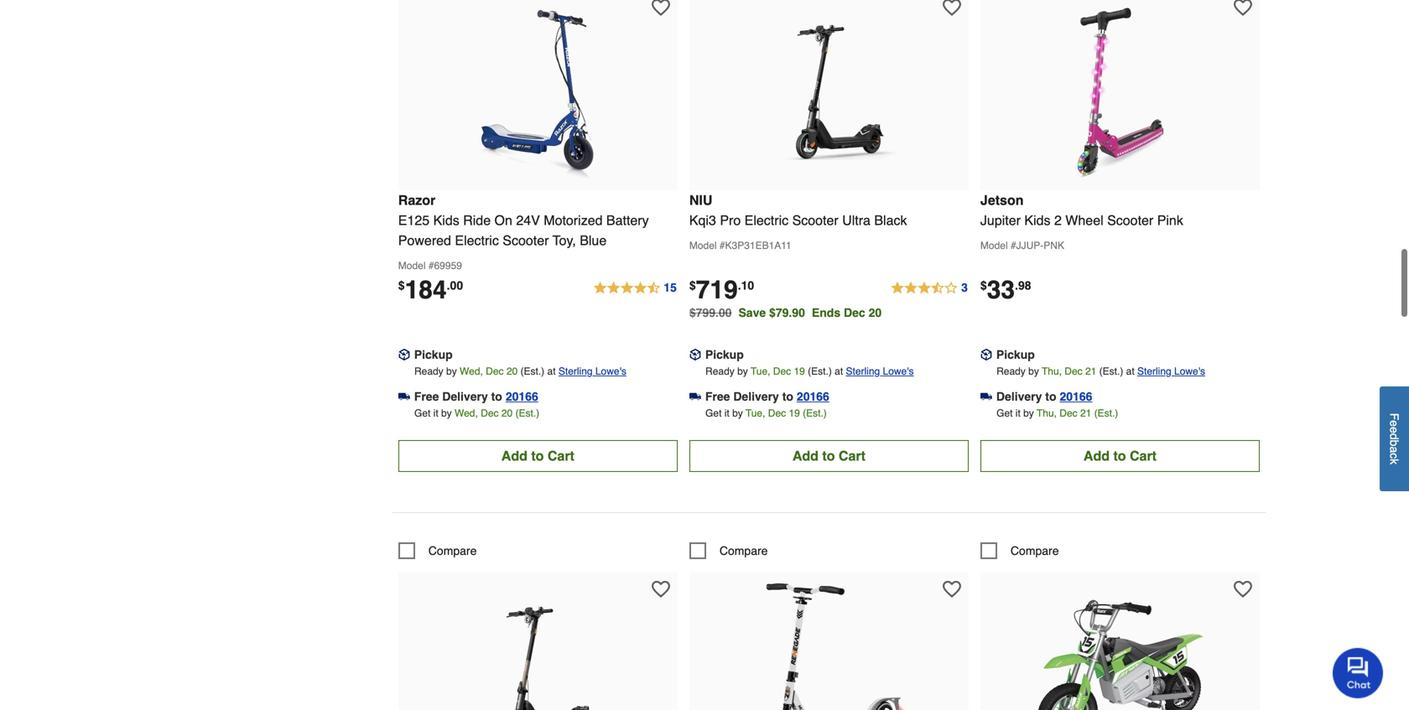 Task type: locate. For each thing, give the bounding box(es) containing it.
20 down ready by wed, dec 20 (est.) at sterling lowe's
[[501, 408, 513, 419]]

1 horizontal spatial free
[[705, 390, 730, 403]]

0 horizontal spatial kids
[[433, 213, 459, 228]]

2 horizontal spatial add
[[1084, 448, 1110, 464]]

by
[[446, 366, 457, 377], [737, 366, 748, 377], [1028, 366, 1039, 377], [441, 408, 452, 419], [732, 408, 743, 419], [1023, 408, 1034, 419]]

2 horizontal spatial compare
[[1011, 544, 1059, 558]]

19 up get it by tue, dec 19 (est.)
[[794, 366, 805, 377]]

3 sterling lowe's button from the left
[[1137, 363, 1205, 380]]

dec up get it by tue, dec 19 (est.)
[[773, 366, 791, 377]]

20166 button for 19
[[797, 388, 829, 405]]

2 add to cart from the left
[[793, 448, 866, 464]]

wed, up get it by wed, dec 20 (est.)
[[460, 366, 483, 377]]

at for tue, dec 19
[[835, 366, 843, 377]]

20166 button
[[506, 388, 538, 405], [797, 388, 829, 405], [1060, 388, 1092, 405]]

2 horizontal spatial sterling
[[1137, 366, 1172, 377]]

0 horizontal spatial free delivery to 20166
[[414, 390, 538, 403]]

0 horizontal spatial lowe's
[[595, 366, 626, 377]]

$ inside '$ 719 .10'
[[689, 279, 696, 292]]

heart outline image
[[943, 0, 961, 17], [1234, 0, 1252, 17], [652, 580, 670, 599], [1234, 580, 1252, 599]]

2 horizontal spatial 20166
[[1060, 390, 1092, 403]]

(est.)
[[520, 366, 545, 377], [808, 366, 832, 377], [1099, 366, 1123, 377], [515, 408, 539, 419], [803, 408, 827, 419], [1094, 408, 1118, 419]]

2 horizontal spatial sterling lowe's button
[[1137, 363, 1205, 380]]

kids left 2
[[1025, 213, 1051, 228]]

free delivery to 20166 for tue,
[[705, 390, 829, 403]]

to up get it by thu, dec 21 (est.)
[[1045, 390, 1056, 403]]

1 vertical spatial 20
[[506, 366, 518, 377]]

toy,
[[553, 233, 576, 248]]

pickup right pickup image
[[705, 348, 744, 361]]

1 kids from the left
[[433, 213, 459, 228]]

1 horizontal spatial sterling
[[846, 366, 880, 377]]

1 horizontal spatial compare
[[720, 544, 768, 558]]

kids
[[433, 213, 459, 228], [1025, 213, 1051, 228]]

3 lowe's from the left
[[1174, 366, 1205, 377]]

free delivery to 20166 up get it by tue, dec 19 (est.)
[[705, 390, 829, 403]]

1 vertical spatial tue,
[[746, 408, 765, 419]]

sterling for get it by thu, dec 21 (est.)
[[1137, 366, 1172, 377]]

model for jupiter kids 2 wheel scooter pink
[[980, 240, 1008, 252]]

$ right "15"
[[689, 279, 696, 292]]

battery
[[606, 213, 649, 228]]

tue, up get it by tue, dec 19 (est.)
[[751, 366, 770, 377]]

2 add from the left
[[793, 448, 819, 464]]

thu,
[[1042, 366, 1062, 377], [1037, 408, 1057, 419]]

0 vertical spatial electric
[[745, 213, 789, 228]]

free up get it by tue, dec 19 (est.)
[[705, 390, 730, 403]]

3.5 stars image
[[890, 278, 969, 299]]

2 $ from the left
[[689, 279, 696, 292]]

1 horizontal spatial $
[[689, 279, 696, 292]]

model up 184
[[398, 260, 426, 272]]

3 sterling from the left
[[1137, 366, 1172, 377]]

0 vertical spatial heart outline image
[[652, 0, 670, 17]]

at
[[547, 366, 556, 377], [835, 366, 843, 377], [1126, 366, 1135, 377]]

1 horizontal spatial 20166
[[797, 390, 829, 403]]

1 horizontal spatial pickup
[[705, 348, 744, 361]]

electric up k3p31eb1a11
[[745, 213, 789, 228]]

1 free from the left
[[414, 390, 439, 403]]

truck filled image
[[398, 391, 410, 403]]

4.5 stars image
[[592, 278, 678, 299]]

truck filled image
[[689, 391, 701, 403], [980, 391, 992, 403]]

184
[[405, 275, 447, 304]]

2 horizontal spatial at
[[1126, 366, 1135, 377]]

1 horizontal spatial sterling lowe's button
[[846, 363, 914, 380]]

0 horizontal spatial electric
[[455, 233, 499, 248]]

2 sterling from the left
[[846, 366, 880, 377]]

dec right "ends"
[[844, 306, 865, 319]]

add to cart button
[[398, 440, 678, 472], [689, 440, 969, 472], [980, 440, 1260, 472]]

compare for 5013525665 element
[[720, 544, 768, 558]]

to down get it by tue, dec 19 (est.)
[[822, 448, 835, 464]]

1 horizontal spatial scooter
[[792, 213, 839, 228]]

e up 'b'
[[1388, 427, 1401, 434]]

dec down ready by wed, dec 20 (est.) at sterling lowe's
[[481, 408, 499, 419]]

tue, down ready by tue, dec 19 (est.) at sterling lowe's in the right bottom of the page
[[746, 408, 765, 419]]

# for kqi3
[[720, 240, 725, 252]]

1 horizontal spatial cart
[[839, 448, 866, 464]]

0 horizontal spatial model
[[398, 260, 426, 272]]

20166 button down ready by wed, dec 20 (est.) at sterling lowe's
[[506, 388, 538, 405]]

2 horizontal spatial add to cart
[[1084, 448, 1157, 464]]

sterling lowe's button
[[559, 363, 626, 380], [846, 363, 914, 380], [1137, 363, 1205, 380]]

b
[[1388, 440, 1401, 447]]

2 horizontal spatial pickup
[[996, 348, 1035, 361]]

#
[[720, 240, 725, 252], [1011, 240, 1016, 252], [428, 260, 434, 272]]

3 20166 button from the left
[[1060, 388, 1092, 405]]

1 add to cart from the left
[[501, 448, 574, 464]]

pickup
[[414, 348, 453, 361], [705, 348, 744, 361], [996, 348, 1035, 361]]

truck filled image left delivery to 20166
[[980, 391, 992, 403]]

pickup image
[[689, 349, 701, 361]]

$79.90
[[769, 306, 805, 319]]

was price $799.00 element
[[689, 302, 739, 319]]

5013525665 element
[[689, 543, 768, 559]]

2 horizontal spatial delivery
[[996, 390, 1042, 403]]

1 add to cart button from the left
[[398, 440, 678, 472]]

2 horizontal spatial $
[[980, 279, 987, 292]]

0 vertical spatial thu,
[[1042, 366, 1062, 377]]

model # k3p31eb1a11
[[689, 240, 792, 252]]

20166 down ready by tue, dec 19 (est.) at sterling lowe's in the right bottom of the page
[[797, 390, 829, 403]]

0 horizontal spatial add to cart
[[501, 448, 574, 464]]

2 20166 from the left
[[797, 390, 829, 403]]

pickup image
[[398, 349, 410, 361], [980, 349, 992, 361]]

$799.00 save $79.90 ends dec 20
[[689, 306, 882, 319]]

pickup image up truck filled icon
[[398, 349, 410, 361]]

tue,
[[751, 366, 770, 377], [746, 408, 765, 419]]

free delivery to 20166
[[414, 390, 538, 403], [705, 390, 829, 403]]

1 horizontal spatial delivery
[[733, 390, 779, 403]]

2 it from the left
[[724, 408, 730, 419]]

cart
[[548, 448, 574, 464], [839, 448, 866, 464], [1130, 448, 1157, 464]]

$ for 184
[[398, 279, 405, 292]]

15
[[664, 281, 677, 294]]

0 horizontal spatial $
[[398, 279, 405, 292]]

model down kqi3
[[689, 240, 717, 252]]

electric
[[745, 213, 789, 228], [455, 233, 499, 248]]

delivery for wed,
[[442, 390, 488, 403]]

get
[[414, 408, 431, 419], [705, 408, 722, 419], [997, 408, 1013, 419]]

to
[[491, 390, 502, 403], [782, 390, 793, 403], [1045, 390, 1056, 403], [531, 448, 544, 464], [822, 448, 835, 464], [1113, 448, 1126, 464]]

scooter inside razor e125 kids ride on 24v motorized battery powered electric scooter toy, blue
[[503, 233, 549, 248]]

1 horizontal spatial 20166 button
[[797, 388, 829, 405]]

2 e from the top
[[1388, 427, 1401, 434]]

3 at from the left
[[1126, 366, 1135, 377]]

0 horizontal spatial free
[[414, 390, 439, 403]]

0 horizontal spatial at
[[547, 366, 556, 377]]

truck filled image down pickup image
[[689, 391, 701, 403]]

2 compare from the left
[[720, 544, 768, 558]]

model for e125 kids ride on 24v motorized battery powered electric scooter toy, blue
[[398, 260, 426, 272]]

ready by tue, dec 19 (est.) at sterling lowe's
[[705, 366, 914, 377]]

electric down ride
[[455, 233, 499, 248]]

jetson
[[980, 192, 1024, 208]]

0 horizontal spatial sterling lowe's button
[[559, 363, 626, 380]]

add down get it by wed, dec 20 (est.)
[[501, 448, 528, 464]]

model
[[689, 240, 717, 252], [980, 240, 1008, 252], [398, 260, 426, 272]]

e125
[[398, 213, 430, 228]]

0 horizontal spatial compare
[[428, 544, 477, 558]]

2 lowe's from the left
[[883, 366, 914, 377]]

$
[[398, 279, 405, 292], [689, 279, 696, 292], [980, 279, 987, 292]]

save
[[739, 306, 766, 319]]

2 kids from the left
[[1025, 213, 1051, 228]]

3 cart from the left
[[1130, 448, 1157, 464]]

1 $ from the left
[[398, 279, 405, 292]]

2 truck filled image from the left
[[980, 391, 992, 403]]

scooter left pink
[[1107, 213, 1154, 228]]

model down jupiter
[[980, 240, 1008, 252]]

5000262957 element
[[980, 543, 1059, 559]]

1 horizontal spatial get
[[705, 408, 722, 419]]

0 horizontal spatial it
[[433, 408, 438, 419]]

2 horizontal spatial add to cart button
[[980, 440, 1260, 472]]

20166 for wed, dec 20
[[506, 390, 538, 403]]

dec down ready by tue, dec 19 (est.) at sterling lowe's in the right bottom of the page
[[768, 408, 786, 419]]

d
[[1388, 434, 1401, 440]]

2 horizontal spatial scooter
[[1107, 213, 1154, 228]]

1 vertical spatial electric
[[455, 233, 499, 248]]

wheel
[[1066, 213, 1104, 228]]

1 horizontal spatial at
[[835, 366, 843, 377]]

0 horizontal spatial delivery
[[442, 390, 488, 403]]

scooter left ultra
[[792, 213, 839, 228]]

1 horizontal spatial truck filled image
[[980, 391, 992, 403]]

sterling
[[559, 366, 593, 377], [846, 366, 880, 377], [1137, 366, 1172, 377]]

1 pickup image from the left
[[398, 349, 410, 361]]

$ 184 .00
[[398, 275, 463, 304]]

2 pickup from the left
[[705, 348, 744, 361]]

1 horizontal spatial add to cart button
[[689, 440, 969, 472]]

delivery to 20166
[[996, 390, 1092, 403]]

lowe's
[[595, 366, 626, 377], [883, 366, 914, 377], [1174, 366, 1205, 377]]

add to cart button down get it by thu, dec 21 (est.)
[[980, 440, 1260, 472]]

21 down ready by thu, dec 21 (est.) at sterling lowe's
[[1080, 408, 1092, 419]]

ready for ready by wed, dec 20 (est.) at sterling lowe's
[[414, 366, 443, 377]]

2 add to cart button from the left
[[689, 440, 969, 472]]

2 horizontal spatial 20166 button
[[1060, 388, 1092, 405]]

add to cart down get it by wed, dec 20 (est.)
[[501, 448, 574, 464]]

719
[[696, 275, 738, 304]]

dec
[[844, 306, 865, 319], [486, 366, 504, 377], [773, 366, 791, 377], [1065, 366, 1083, 377], [481, 408, 499, 419], [768, 408, 786, 419], [1060, 408, 1078, 419]]

razor
[[398, 192, 436, 208]]

3 $ from the left
[[980, 279, 987, 292]]

ready up delivery to 20166
[[997, 366, 1026, 377]]

2 get from the left
[[705, 408, 722, 419]]

add to cart down get it by tue, dec 19 (est.)
[[793, 448, 866, 464]]

free for get it by tue, dec 19 (est.)
[[705, 390, 730, 403]]

3 add from the left
[[1084, 448, 1110, 464]]

free
[[414, 390, 439, 403], [705, 390, 730, 403]]

0 horizontal spatial #
[[428, 260, 434, 272]]

0 vertical spatial 21
[[1085, 366, 1097, 377]]

1 lowe's from the left
[[595, 366, 626, 377]]

dec up get it by wed, dec 20 (est.)
[[486, 366, 504, 377]]

compare inside 5013525665 element
[[720, 544, 768, 558]]

# for jupiter
[[1011, 240, 1016, 252]]

2 free delivery to 20166 from the left
[[705, 390, 829, 403]]

kids inside razor e125 kids ride on 24v motorized battery powered electric scooter toy, blue
[[433, 213, 459, 228]]

model # 69959
[[398, 260, 462, 272]]

scooter
[[792, 213, 839, 228], [1107, 213, 1154, 228], [503, 233, 549, 248]]

3 ready from the left
[[997, 366, 1026, 377]]

0 horizontal spatial truck filled image
[[689, 391, 701, 403]]

0 horizontal spatial sterling
[[559, 366, 593, 377]]

20 right "ends"
[[869, 306, 882, 319]]

1 truck filled image from the left
[[689, 391, 701, 403]]

free right truck filled icon
[[414, 390, 439, 403]]

ends dec 20 element
[[812, 306, 888, 319]]

get for get it by wed, dec 20 (est.)
[[414, 408, 431, 419]]

(est.) up get it by thu, dec 21 (est.)
[[1099, 366, 1123, 377]]

21 up delivery to 20166
[[1085, 366, 1097, 377]]

lowe's for ready by thu, dec 21 (est.) at sterling lowe's
[[1174, 366, 1205, 377]]

$ inside $ 33 .98
[[980, 279, 987, 292]]

1 vertical spatial heart outline image
[[943, 580, 961, 599]]

$799.00
[[689, 306, 732, 319]]

3 get from the left
[[997, 408, 1013, 419]]

1 it from the left
[[433, 408, 438, 419]]

pickup down the $ 184 .00 at the top
[[414, 348, 453, 361]]

20
[[869, 306, 882, 319], [506, 366, 518, 377], [501, 408, 513, 419]]

# down jupiter
[[1011, 240, 1016, 252]]

add to cart
[[501, 448, 574, 464], [793, 448, 866, 464], [1084, 448, 1157, 464]]

get it by tue, dec 19 (est.)
[[705, 408, 827, 419]]

0 horizontal spatial add to cart button
[[398, 440, 678, 472]]

2 horizontal spatial it
[[1016, 408, 1021, 419]]

pickup image down '33'
[[980, 349, 992, 361]]

1 horizontal spatial kids
[[1025, 213, 1051, 228]]

ready for ready by thu, dec 21 (est.) at sterling lowe's
[[997, 366, 1026, 377]]

compare for 5000262957 element
[[1011, 544, 1059, 558]]

69959
[[434, 260, 462, 272]]

0 horizontal spatial get
[[414, 408, 431, 419]]

it for thu, dec 21
[[1016, 408, 1021, 419]]

1 ready from the left
[[414, 366, 443, 377]]

delivery up get it by thu, dec 21 (est.)
[[996, 390, 1042, 403]]

ready
[[414, 366, 443, 377], [705, 366, 735, 377], [997, 366, 1026, 377]]

1 horizontal spatial add to cart
[[793, 448, 866, 464]]

kids inside jetson jupiter kids 2 wheel scooter pink
[[1025, 213, 1051, 228]]

1 20166 from the left
[[506, 390, 538, 403]]

1 horizontal spatial free delivery to 20166
[[705, 390, 829, 403]]

0 horizontal spatial pickup image
[[398, 349, 410, 361]]

0 horizontal spatial pickup
[[414, 348, 453, 361]]

chat invite button image
[[1333, 648, 1384, 699]]

compare inside 5013691265 element
[[428, 544, 477, 558]]

delivery
[[442, 390, 488, 403], [733, 390, 779, 403], [996, 390, 1042, 403]]

kids for razor
[[433, 213, 459, 228]]

2 horizontal spatial #
[[1011, 240, 1016, 252]]

19
[[794, 366, 805, 377], [789, 408, 800, 419]]

1 vertical spatial thu,
[[1037, 408, 1057, 419]]

thu, down delivery to 20166
[[1037, 408, 1057, 419]]

3 20166 from the left
[[1060, 390, 1092, 403]]

1 horizontal spatial add
[[793, 448, 819, 464]]

1 horizontal spatial #
[[720, 240, 725, 252]]

it
[[433, 408, 438, 419], [724, 408, 730, 419], [1016, 408, 1021, 419]]

3 delivery from the left
[[996, 390, 1042, 403]]

free delivery to 20166 up get it by wed, dec 20 (est.)
[[414, 390, 538, 403]]

compare inside 5000262957 element
[[1011, 544, 1059, 558]]

electric inside razor e125 kids ride on 24v motorized battery powered electric scooter toy, blue
[[455, 233, 499, 248]]

1 sterling from the left
[[559, 366, 593, 377]]

# up the $ 184 .00 at the top
[[428, 260, 434, 272]]

2 cart from the left
[[839, 448, 866, 464]]

$ down model # 69959 in the top left of the page
[[398, 279, 405, 292]]

20 up get it by wed, dec 20 (est.)
[[506, 366, 518, 377]]

20166 button up get it by thu, dec 21 (est.)
[[1060, 388, 1092, 405]]

1 horizontal spatial pickup image
[[980, 349, 992, 361]]

2 free from the left
[[705, 390, 730, 403]]

0 horizontal spatial scooter
[[503, 233, 549, 248]]

niu kqi3 pro electric scooter ultra black image
[[737, 0, 921, 184]]

ready up get it by wed, dec 20 (est.)
[[414, 366, 443, 377]]

1 horizontal spatial lowe's
[[883, 366, 914, 377]]

pink
[[1157, 213, 1183, 228]]

pickup up delivery to 20166
[[996, 348, 1035, 361]]

scooter down 24v
[[503, 233, 549, 248]]

2 ready from the left
[[705, 366, 735, 377]]

(est.) down ready by thu, dec 21 (est.) at sterling lowe's
[[1094, 408, 1118, 419]]

1 20166 button from the left
[[506, 388, 538, 405]]

add to cart button down get it by wed, dec 20 (est.)
[[398, 440, 678, 472]]

0 vertical spatial 20
[[869, 306, 882, 319]]

actual price $719.10 element
[[689, 275, 754, 304]]

truck filled image for delivery
[[980, 391, 992, 403]]

20166 button down ready by tue, dec 19 (est.) at sterling lowe's in the right bottom of the page
[[797, 388, 829, 405]]

19 down ready by tue, dec 19 (est.) at sterling lowe's in the right bottom of the page
[[789, 408, 800, 419]]

2 vertical spatial 20
[[501, 408, 513, 419]]

1 horizontal spatial electric
[[745, 213, 789, 228]]

it for tue, dec 19
[[724, 408, 730, 419]]

$ for 719
[[689, 279, 696, 292]]

delivery up get it by wed, dec 20 (est.)
[[442, 390, 488, 403]]

2 horizontal spatial cart
[[1130, 448, 1157, 464]]

2 horizontal spatial ready
[[997, 366, 1026, 377]]

compare
[[428, 544, 477, 558], [720, 544, 768, 558], [1011, 544, 1059, 558]]

jupiter
[[980, 213, 1021, 228]]

pickup for ready by wed, dec 20 (est.) at sterling lowe's
[[414, 348, 453, 361]]

20166 down ready by wed, dec 20 (est.) at sterling lowe's
[[506, 390, 538, 403]]

e
[[1388, 421, 1401, 427], [1388, 427, 1401, 434]]

.10
[[738, 279, 754, 292]]

sterling for get it by tue, dec 19 (est.)
[[846, 366, 880, 377]]

2 at from the left
[[835, 366, 843, 377]]

1 at from the left
[[547, 366, 556, 377]]

2 pickup image from the left
[[980, 349, 992, 361]]

1 free delivery to 20166 from the left
[[414, 390, 538, 403]]

a
[[1388, 447, 1401, 453]]

add down get it by tue, dec 19 (est.)
[[793, 448, 819, 464]]

add
[[501, 448, 528, 464], [793, 448, 819, 464], [1084, 448, 1110, 464]]

20166 up get it by thu, dec 21 (est.)
[[1060, 390, 1092, 403]]

delivery up get it by tue, dec 19 (est.)
[[733, 390, 779, 403]]

wed, down ready by wed, dec 20 (est.) at sterling lowe's
[[455, 408, 478, 419]]

1 compare from the left
[[428, 544, 477, 558]]

0 horizontal spatial ready
[[414, 366, 443, 377]]

5013691265 element
[[398, 543, 477, 559]]

get for get it by tue, dec 19 (est.)
[[705, 408, 722, 419]]

2 horizontal spatial model
[[980, 240, 1008, 252]]

sterling lowe's button for ready by tue, dec 19 (est.) at sterling lowe's
[[846, 363, 914, 380]]

1 get from the left
[[414, 408, 431, 419]]

$ inside the $ 184 .00
[[398, 279, 405, 292]]

1 sterling lowe's button from the left
[[559, 363, 626, 380]]

3 pickup from the left
[[996, 348, 1035, 361]]

sterling lowe's button for ready by thu, dec 21 (est.) at sterling lowe's
[[1137, 363, 1205, 380]]

to up get it by wed, dec 20 (est.)
[[491, 390, 502, 403]]

1 horizontal spatial model
[[689, 240, 717, 252]]

lowe's for ready by wed, dec 20 (est.) at sterling lowe's
[[595, 366, 626, 377]]

2 horizontal spatial lowe's
[[1174, 366, 1205, 377]]

21
[[1085, 366, 1097, 377], [1080, 408, 1092, 419]]

0 horizontal spatial cart
[[548, 448, 574, 464]]

e up d
[[1388, 421, 1401, 427]]

0 horizontal spatial 20166 button
[[506, 388, 538, 405]]

0 horizontal spatial 20166
[[506, 390, 538, 403]]

2 delivery from the left
[[733, 390, 779, 403]]

1 horizontal spatial it
[[724, 408, 730, 419]]

2 20166 button from the left
[[797, 388, 829, 405]]

2 sterling lowe's button from the left
[[846, 363, 914, 380]]

1 horizontal spatial ready
[[705, 366, 735, 377]]

3 compare from the left
[[1011, 544, 1059, 558]]

wed,
[[460, 366, 483, 377], [455, 408, 478, 419]]

20166
[[506, 390, 538, 403], [797, 390, 829, 403], [1060, 390, 1092, 403]]

add to cart down get it by thu, dec 21 (est.)
[[1084, 448, 1157, 464]]

heart outline image
[[652, 0, 670, 17], [943, 580, 961, 599]]

kids up powered
[[433, 213, 459, 228]]

add down get it by thu, dec 21 (est.)
[[1084, 448, 1110, 464]]

ends
[[812, 306, 841, 319]]

kids for jetson
[[1025, 213, 1051, 228]]

# down pro
[[720, 240, 725, 252]]

ready down $799.00
[[705, 366, 735, 377]]

1 delivery from the left
[[442, 390, 488, 403]]

ultra
[[842, 213, 871, 228]]

2 horizontal spatial get
[[997, 408, 1013, 419]]

thu, up delivery to 20166
[[1042, 366, 1062, 377]]

1 pickup from the left
[[414, 348, 453, 361]]

add to cart button down get it by tue, dec 19 (est.)
[[689, 440, 969, 472]]

$ right the 3
[[980, 279, 987, 292]]

to down get it by wed, dec 20 (est.)
[[531, 448, 544, 464]]

model # jjup-pnk
[[980, 240, 1064, 252]]

0 horizontal spatial add
[[501, 448, 528, 464]]

on
[[495, 213, 512, 228]]

3 it from the left
[[1016, 408, 1021, 419]]



Task type: vqa. For each thing, say whether or not it's contained in the screenshot.
the leftmost Cart
yes



Task type: describe. For each thing, give the bounding box(es) containing it.
0 vertical spatial 19
[[794, 366, 805, 377]]

lowe's for ready by tue, dec 19 (est.) at sterling lowe's
[[883, 366, 914, 377]]

black
[[874, 213, 907, 228]]

(est.) down ready by wed, dec 20 (est.) at sterling lowe's
[[515, 408, 539, 419]]

1 e from the top
[[1388, 421, 1401, 427]]

hurtle renegade lightweight foldable teen and adult commuter kick scooter, white image
[[737, 581, 921, 710]]

it for wed, dec 20
[[433, 408, 438, 419]]

3 add to cart button from the left
[[980, 440, 1260, 472]]

1 add from the left
[[501, 448, 528, 464]]

(est.) down "ends"
[[808, 366, 832, 377]]

to down get it by thu, dec 21 (est.)
[[1113, 448, 1126, 464]]

jjup-
[[1016, 240, 1044, 252]]

pickup image for delivery
[[980, 349, 992, 361]]

get it by thu, dec 21 (est.)
[[997, 408, 1118, 419]]

$ for 33
[[980, 279, 987, 292]]

get for get it by thu, dec 21 (est.)
[[997, 408, 1013, 419]]

$ 33 .98
[[980, 275, 1031, 304]]

20 for get it by wed, dec 20 (est.)
[[501, 408, 513, 419]]

savings save $79.90 element
[[739, 306, 888, 319]]

free for get it by wed, dec 20 (est.)
[[414, 390, 439, 403]]

actual price $33.98 element
[[980, 275, 1031, 304]]

scooter inside jetson jupiter kids 2 wheel scooter pink
[[1107, 213, 1154, 228]]

ride
[[463, 213, 491, 228]]

electric inside niu kqi3 pro electric scooter ultra black
[[745, 213, 789, 228]]

c
[[1388, 453, 1401, 459]]

3 button
[[890, 278, 969, 299]]

$ 719 .10
[[689, 275, 754, 304]]

ready for ready by tue, dec 19 (est.) at sterling lowe's
[[705, 366, 735, 377]]

f e e d b a c k
[[1388, 413, 1401, 465]]

pickup for ready by tue, dec 19 (est.) at sterling lowe's
[[705, 348, 744, 361]]

24v
[[516, 213, 540, 228]]

20166 button for 20
[[506, 388, 538, 405]]

motorized
[[544, 213, 603, 228]]

niu
[[689, 192, 712, 208]]

0 vertical spatial tue,
[[751, 366, 770, 377]]

(est.) down ready by tue, dec 19 (est.) at sterling lowe's in the right bottom of the page
[[803, 408, 827, 419]]

razor mx400 dirt rocket 24v electric toy motocross motorcycle dirt bike, green image
[[1028, 581, 1212, 710]]

3
[[961, 281, 968, 294]]

jetson jupiter kids 2 wheel scooter pink
[[980, 192, 1183, 228]]

pnk
[[1044, 240, 1064, 252]]

dec up delivery to 20166
[[1065, 366, 1083, 377]]

niu kqi3 pro electric scooter ultra black
[[689, 192, 907, 228]]

# for e125
[[428, 260, 434, 272]]

truck filled image for free
[[689, 391, 701, 403]]

dec down delivery to 20166
[[1060, 408, 1078, 419]]

1 vertical spatial wed,
[[455, 408, 478, 419]]

delivery for tue,
[[733, 390, 779, 403]]

pickup image for free
[[398, 349, 410, 361]]

free delivery to 20166 for wed,
[[414, 390, 538, 403]]

sterling for get it by wed, dec 20 (est.)
[[559, 366, 593, 377]]

20166 button for 21
[[1060, 388, 1092, 405]]

kqi3
[[689, 213, 716, 228]]

1 vertical spatial 19
[[789, 408, 800, 419]]

ready by wed, dec 20 (est.) at sterling lowe's
[[414, 366, 626, 377]]

pro
[[720, 213, 741, 228]]

2
[[1054, 213, 1062, 228]]

f
[[1388, 413, 1401, 421]]

.00
[[447, 279, 463, 292]]

actual price $184.00 element
[[398, 275, 463, 304]]

1 cart from the left
[[548, 448, 574, 464]]

niu kqi3 pro electric scooter rose gold image
[[446, 581, 630, 710]]

.98
[[1015, 279, 1031, 292]]

1 vertical spatial 21
[[1080, 408, 1092, 419]]

ready by thu, dec 21 (est.) at sterling lowe's
[[997, 366, 1205, 377]]

to up get it by tue, dec 19 (est.)
[[782, 390, 793, 403]]

0 horizontal spatial heart outline image
[[652, 0, 670, 17]]

0 vertical spatial wed,
[[460, 366, 483, 377]]

get it by wed, dec 20 (est.)
[[414, 408, 539, 419]]

1 horizontal spatial heart outline image
[[943, 580, 961, 599]]

(est.) up get it by wed, dec 20 (est.)
[[520, 366, 545, 377]]

razor e125 kids ride on 24v motorized battery powered electric scooter toy, blue
[[398, 192, 649, 248]]

sterling lowe's button for ready by wed, dec 20 (est.) at sterling lowe's
[[559, 363, 626, 380]]

20166 for tue, dec 19
[[797, 390, 829, 403]]

model for kqi3 pro electric scooter ultra black
[[689, 240, 717, 252]]

f e e d b a c k button
[[1380, 387, 1409, 492]]

k3p31eb1a11
[[725, 240, 792, 252]]

blue
[[580, 233, 607, 248]]

33
[[987, 275, 1015, 304]]

pickup for ready by thu, dec 21 (est.) at sterling lowe's
[[996, 348, 1035, 361]]

scooter inside niu kqi3 pro electric scooter ultra black
[[792, 213, 839, 228]]

powered
[[398, 233, 451, 248]]

at for thu, dec 21
[[1126, 366, 1135, 377]]

k
[[1388, 459, 1401, 465]]

20 for $799.00 save $79.90 ends dec 20
[[869, 306, 882, 319]]

compare for 5013691265 element
[[428, 544, 477, 558]]

3 add to cart from the left
[[1084, 448, 1157, 464]]

15 button
[[592, 278, 678, 299]]

razor e125 kids ride on 24v motorized battery powered electric scooter toy, blue image
[[446, 0, 630, 184]]

at for wed, dec 20
[[547, 366, 556, 377]]

jetson jupiter kids 2 wheel scooter pink image
[[1028, 0, 1212, 184]]



